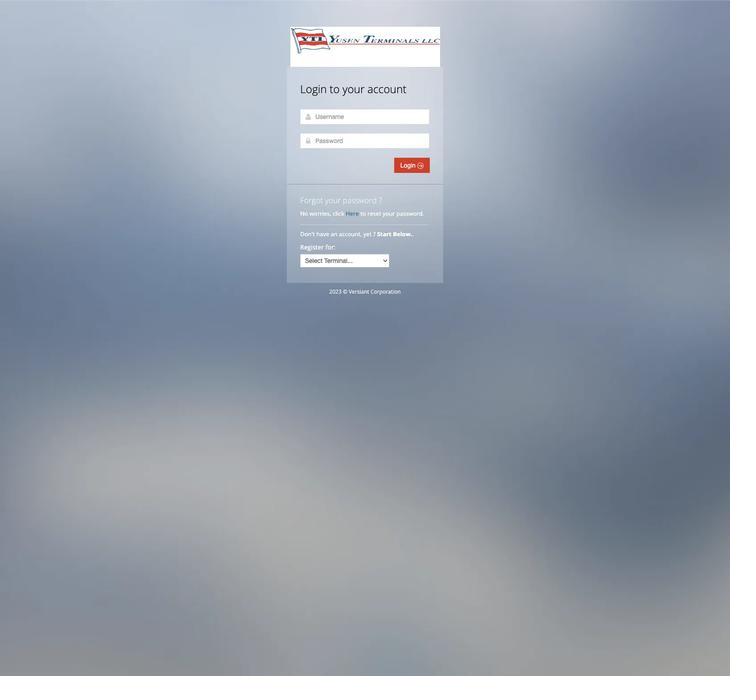 Task type: describe. For each thing, give the bounding box(es) containing it.
Username text field
[[301, 109, 430, 124]]

forgot your password ? no worries, click here to reset your password.
[[301, 195, 425, 218]]

swapright image
[[418, 163, 424, 169]]

1 horizontal spatial your
[[343, 82, 365, 96]]

here link
[[346, 210, 359, 218]]

an
[[331, 230, 338, 238]]

worries,
[[310, 210, 332, 218]]

2023 © versiant corporation
[[330, 288, 401, 296]]

reset
[[368, 210, 382, 218]]

user image
[[305, 113, 312, 120]]

forgot
[[301, 195, 323, 206]]

1 vertical spatial your
[[325, 195, 341, 206]]

corporation
[[371, 288, 401, 296]]

don't
[[301, 230, 315, 238]]

for:
[[326, 243, 336, 251]]

login for login to your account
[[301, 82, 327, 96]]

2 horizontal spatial your
[[383, 210, 395, 218]]

versiant
[[349, 288, 370, 296]]



Task type: vqa. For each thing, say whether or not it's contained in the screenshot.
To
yes



Task type: locate. For each thing, give the bounding box(es) containing it.
start
[[378, 230, 392, 238]]

login button
[[395, 158, 430, 173]]

your right reset
[[383, 210, 395, 218]]

login for login
[[401, 162, 418, 169]]

0 horizontal spatial login
[[301, 82, 327, 96]]

click
[[333, 210, 345, 218]]

to up the username text box
[[330, 82, 340, 96]]

2 vertical spatial your
[[383, 210, 395, 218]]

1 horizontal spatial ?
[[379, 195, 382, 206]]

1 horizontal spatial login
[[401, 162, 418, 169]]

0 horizontal spatial to
[[330, 82, 340, 96]]

yet
[[364, 230, 372, 238]]

account,
[[339, 230, 362, 238]]

0 horizontal spatial ?
[[373, 230, 376, 238]]

to right the here link
[[361, 210, 366, 218]]

lock image
[[305, 137, 312, 144]]

here
[[346, 210, 359, 218]]

login inside button
[[401, 162, 418, 169]]

? right yet
[[373, 230, 376, 238]]

your up the username text box
[[343, 82, 365, 96]]

0 vertical spatial to
[[330, 82, 340, 96]]

register for:
[[301, 243, 336, 251]]

don't have an account, yet ? start below. .
[[301, 230, 416, 238]]

login
[[301, 82, 327, 96], [401, 162, 418, 169]]

©
[[343, 288, 348, 296]]

? inside forgot your password ? no worries, click here to reset your password.
[[379, 195, 382, 206]]

below.
[[393, 230, 413, 238]]

0 vertical spatial your
[[343, 82, 365, 96]]

your
[[343, 82, 365, 96], [325, 195, 341, 206], [383, 210, 395, 218]]

1 vertical spatial login
[[401, 162, 418, 169]]

login to your account
[[301, 82, 407, 96]]

Password password field
[[301, 133, 430, 148]]

.
[[413, 230, 414, 238]]

password
[[343, 195, 377, 206]]

2023
[[330, 288, 342, 296]]

have
[[317, 230, 330, 238]]

0 vertical spatial ?
[[379, 195, 382, 206]]

1 vertical spatial to
[[361, 210, 366, 218]]

your up the click at the top of page
[[325, 195, 341, 206]]

no
[[301, 210, 308, 218]]

password.
[[397, 210, 425, 218]]

to
[[330, 82, 340, 96], [361, 210, 366, 218]]

to inside forgot your password ? no worries, click here to reset your password.
[[361, 210, 366, 218]]

0 horizontal spatial your
[[325, 195, 341, 206]]

?
[[379, 195, 382, 206], [373, 230, 376, 238]]

account
[[368, 82, 407, 96]]

1 vertical spatial ?
[[373, 230, 376, 238]]

register
[[301, 243, 324, 251]]

0 vertical spatial login
[[301, 82, 327, 96]]

1 horizontal spatial to
[[361, 210, 366, 218]]

? up reset
[[379, 195, 382, 206]]



